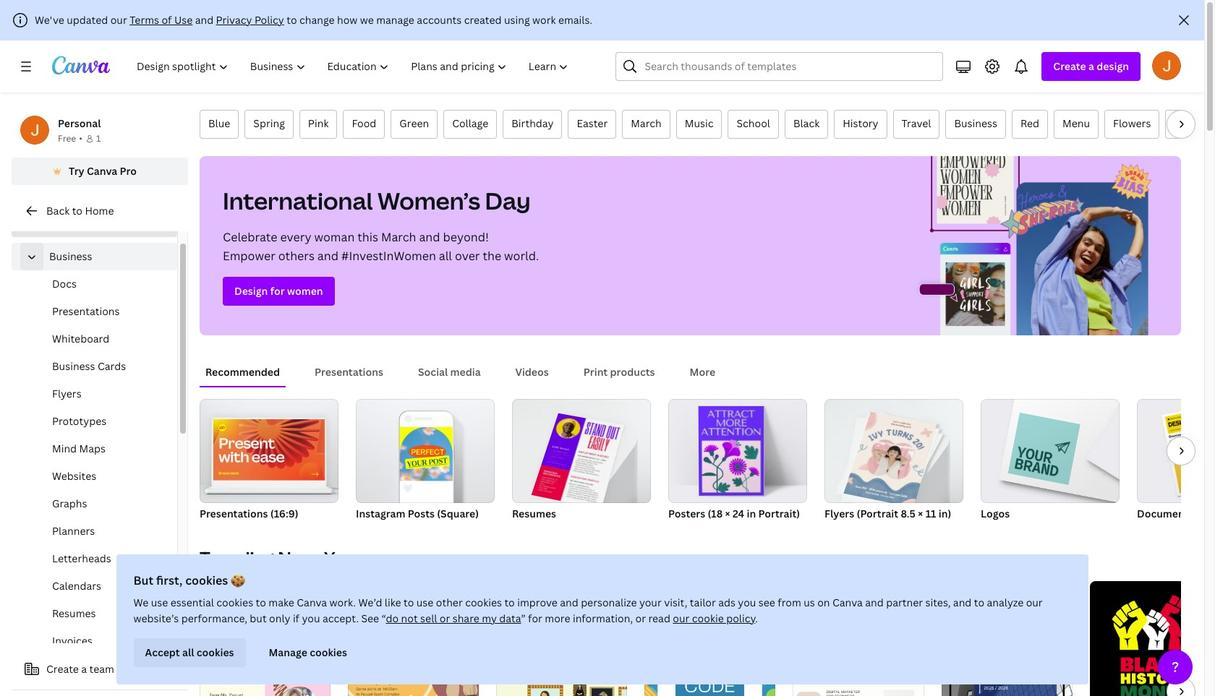 Task type: vqa. For each thing, say whether or not it's contained in the screenshot.
MIND MAPS "link"
yes



Task type: locate. For each thing, give the bounding box(es) containing it.
our right analyze
[[1027, 596, 1043, 610]]

0 horizontal spatial canva
[[87, 164, 117, 178]]

social media button
[[412, 359, 487, 386]]

1 vertical spatial resumes
[[52, 607, 96, 621]]

world.
[[504, 248, 539, 264]]

and right use at top
[[195, 13, 214, 27]]

0 vertical spatial for
[[270, 284, 285, 298]]

1 horizontal spatial presentations
[[200, 507, 268, 521]]

red button
[[1012, 110, 1049, 139]]

business inside button
[[955, 117, 998, 130]]

but first, cookies 🍪
[[134, 573, 245, 589]]

on
[[818, 596, 830, 610]]

flyers left (portrait
[[825, 507, 855, 521]]

to
[[287, 13, 297, 27], [72, 204, 82, 218], [256, 596, 266, 610], [404, 596, 414, 610], [505, 596, 515, 610], [975, 596, 985, 610]]

first,
[[156, 573, 183, 589]]

cards
[[98, 360, 126, 373]]

black button
[[785, 110, 829, 139]]

2 use from the left
[[417, 596, 434, 610]]

0 horizontal spatial or
[[440, 612, 450, 626]]

for right design
[[270, 284, 285, 298]]

1 horizontal spatial resumes link
[[512, 399, 651, 524]]

business up docs
[[49, 250, 92, 263]]

2 horizontal spatial canva
[[833, 596, 863, 610]]

collage button
[[444, 110, 497, 139]]

a inside create a design "dropdown button"
[[1089, 59, 1095, 73]]

0 horizontal spatial business link
[[43, 243, 169, 271]]

× left 11
[[919, 507, 924, 521]]

2 horizontal spatial presentations
[[315, 365, 384, 379]]

birthday button
[[503, 110, 563, 139]]

mind maps link
[[23, 436, 177, 463]]

1 horizontal spatial business link
[[946, 110, 1007, 139]]

all right accept
[[182, 646, 194, 660]]

for inside but first, cookies 🍪 dialog
[[528, 612, 543, 626]]

all
[[49, 216, 62, 230]]

0 horizontal spatial our
[[110, 13, 127, 27]]

march inside button
[[631, 117, 662, 130]]

(square)
[[437, 507, 479, 521]]

1 vertical spatial all
[[182, 646, 194, 660]]

8.5
[[901, 507, 916, 521]]

(18
[[708, 507, 723, 521]]

updated
[[67, 13, 108, 27]]

canva up if
[[297, 596, 327, 610]]

1 horizontal spatial resumes
[[512, 507, 557, 521]]

0 horizontal spatial flyers
[[52, 387, 82, 401]]

graphs
[[52, 497, 87, 511]]

poster (18 × 24 in portrait) image up 24
[[669, 399, 808, 504]]

1 vertical spatial march
[[381, 229, 417, 245]]

nature button
[[1166, 110, 1216, 139]]

0 horizontal spatial presentations
[[52, 305, 120, 318]]

website's
[[134, 612, 179, 626]]

None search field
[[616, 52, 944, 81]]

0 vertical spatial resumes link
[[512, 399, 651, 524]]

instagram
[[356, 507, 406, 521]]

presentations button
[[309, 359, 389, 386]]

create left design
[[1054, 59, 1087, 73]]

0 vertical spatial resumes
[[512, 507, 557, 521]]

march link
[[623, 110, 671, 139]]

1 horizontal spatial create
[[1054, 59, 1087, 73]]

policy
[[727, 612, 756, 626]]

business left red at the right top of page
[[955, 117, 998, 130]]

cookies down accept.
[[310, 646, 347, 660]]

create inside button
[[46, 663, 79, 677]]

work
[[533, 13, 556, 27]]

0 vertical spatial create
[[1054, 59, 1087, 73]]

team
[[89, 663, 114, 677]]

music
[[685, 117, 714, 130]]

1 horizontal spatial or
[[636, 612, 646, 626]]

0 vertical spatial business link
[[946, 110, 1007, 139]]

1 vertical spatial our
[[1027, 596, 1043, 610]]

1 vertical spatial create
[[46, 663, 79, 677]]

business down whiteboard on the left top of the page
[[52, 360, 95, 373]]

1 horizontal spatial for
[[528, 612, 543, 626]]

flyers up prototypes
[[52, 387, 82, 401]]

we
[[134, 596, 149, 610]]

1 vertical spatial presentations
[[315, 365, 384, 379]]

our left terms
[[110, 13, 127, 27]]

1 horizontal spatial all
[[439, 248, 452, 264]]

black
[[794, 117, 820, 130]]

or down your
[[636, 612, 646, 626]]

a inside create a team button
[[81, 663, 87, 677]]

0 horizontal spatial create
[[46, 663, 79, 677]]

1 vertical spatial business
[[49, 250, 92, 263]]

international women's day image
[[913, 156, 1182, 336]]

0 horizontal spatial ×
[[726, 507, 731, 521]]

invoices link
[[23, 628, 177, 656]]

emails.
[[559, 13, 593, 27]]

instagram post (square) image
[[356, 399, 495, 504], [400, 428, 453, 482]]

privacy policy link
[[216, 13, 284, 27]]

letterheads
[[52, 552, 111, 566]]

presentations inside button
[[315, 365, 384, 379]]

1 vertical spatial for
[[528, 612, 543, 626]]

1 horizontal spatial march
[[631, 117, 662, 130]]

grey & blue professional employe handbook booklet image
[[942, 582, 1073, 697]]

every
[[280, 229, 312, 245]]

flyers (portrait 8.5 × 11 in)
[[825, 507, 952, 521]]

1 vertical spatial resumes link
[[23, 601, 177, 628]]

0 vertical spatial our
[[110, 13, 127, 27]]

flyer (portrait 8.5 × 11 in) image
[[825, 399, 964, 504], [844, 412, 937, 508]]

presentation (16:9) image inside presentations (16:9) link
[[213, 420, 325, 481]]

flyers inside "link"
[[825, 507, 855, 521]]

1 horizontal spatial flyers
[[825, 507, 855, 521]]

0 horizontal spatial a
[[81, 663, 87, 677]]

0 horizontal spatial you
[[302, 612, 320, 626]]

1 horizontal spatial our
[[673, 612, 690, 626]]

or right sell
[[440, 612, 450, 626]]

create
[[1054, 59, 1087, 73], [46, 663, 79, 677]]

pink link
[[300, 110, 338, 139]]

2 vertical spatial presentations
[[200, 507, 268, 521]]

create for create a design
[[1054, 59, 1087, 73]]

use up sell
[[417, 596, 434, 610]]

you right if
[[302, 612, 320, 626]]

we use essential cookies to make canva work. we'd like to use other cookies to improve and personalize your visit, tailor ads you see from us on canva and partner sites, and to analyze our website's performance, but only if you accept. see "
[[134, 596, 1043, 626]]

yellow simple museum art flyer image
[[497, 582, 628, 697]]

0 horizontal spatial march
[[381, 229, 417, 245]]

0 horizontal spatial use
[[151, 596, 168, 610]]

1 horizontal spatial ×
[[919, 507, 924, 521]]

travel button
[[893, 110, 940, 139]]

1 × from the left
[[726, 507, 731, 521]]

design
[[234, 284, 268, 298]]

0 horizontal spatial for
[[270, 284, 285, 298]]

0 vertical spatial business
[[955, 117, 998, 130]]

0 vertical spatial you
[[738, 596, 757, 610]]

of
[[162, 13, 172, 27]]

and left beyond!
[[419, 229, 440, 245]]

school link
[[728, 110, 779, 139]]

to right policy
[[287, 13, 297, 27]]

to up but
[[256, 596, 266, 610]]

0 horizontal spatial all
[[182, 646, 194, 660]]

2 horizontal spatial our
[[1027, 596, 1043, 610]]

0 vertical spatial flyers
[[52, 387, 82, 401]]

0 vertical spatial all
[[439, 248, 452, 264]]

march left music
[[631, 117, 662, 130]]

a left design
[[1089, 59, 1095, 73]]

1 vertical spatial flyers
[[825, 507, 855, 521]]

poster (18 × 24 in portrait) image up posters (18 × 24 in portrait)
[[699, 407, 764, 496]]

cookies down performance,
[[197, 646, 234, 660]]

you up policy
[[738, 596, 757, 610]]

green
[[400, 117, 429, 130]]

websites
[[52, 470, 96, 483]]

posters (18 × 24 in portrait)
[[669, 507, 800, 521]]

a left team
[[81, 663, 87, 677]]

see
[[759, 596, 776, 610]]

poster (18 × 24 in portrait) image inside posters (18 × 24 in portrait) link
[[699, 407, 764, 496]]

our down "visit,"
[[673, 612, 690, 626]]

1 vertical spatial a
[[81, 663, 87, 677]]

"
[[382, 612, 386, 626]]

× left 24
[[726, 507, 731, 521]]

design for women link
[[223, 277, 335, 306]]

our
[[110, 13, 127, 27], [1027, 596, 1043, 610], [673, 612, 690, 626]]

create inside "dropdown button"
[[1054, 59, 1087, 73]]

business button
[[946, 110, 1007, 139]]

visit,
[[664, 596, 688, 610]]

home
[[85, 204, 114, 218]]

day
[[485, 185, 531, 216]]

business cards
[[52, 360, 126, 373]]

documents link
[[1138, 399, 1216, 524]]

use up website's
[[151, 596, 168, 610]]

instagram posts (square)
[[356, 507, 479, 521]]

birthday
[[512, 117, 554, 130]]

print
[[584, 365, 608, 379]]

business link left red button
[[946, 110, 1007, 139]]

whiteboard
[[52, 332, 109, 346]]

presentation (16:9) image
[[200, 399, 339, 504], [213, 420, 325, 481]]

(16:9)
[[271, 507, 299, 521]]

presentations (16:9)
[[200, 507, 299, 521]]

(portrait
[[857, 507, 899, 521]]

all left over
[[439, 248, 452, 264]]

jeremy miller image
[[1153, 51, 1182, 80]]

×
[[726, 507, 731, 521], [919, 507, 924, 521]]

portrait)
[[759, 507, 800, 521]]

social
[[418, 365, 448, 379]]

logo image
[[981, 399, 1120, 504], [1008, 413, 1081, 486]]

try canva pro
[[69, 164, 137, 178]]

0 horizontal spatial resumes
[[52, 607, 96, 621]]

we've updated our terms of use and privacy policy to change how we manage accounts created using work emails.
[[35, 13, 593, 27]]

celebrate every woman this march and beyond! empower others and #investinwomen all over the world.
[[223, 229, 539, 264]]

manage
[[269, 646, 307, 660]]

all inside celebrate every woman this march and beyond! empower others and #investinwomen all over the world.
[[439, 248, 452, 264]]

create down invoices
[[46, 663, 79, 677]]

march
[[631, 117, 662, 130], [381, 229, 417, 245]]

march up '#investinwomen' at the top left of page
[[381, 229, 417, 245]]

green button
[[391, 110, 438, 139]]

black link
[[785, 110, 829, 139]]

2 × from the left
[[919, 507, 924, 521]]

invoices
[[52, 635, 93, 648]]

business link down the templates
[[43, 243, 169, 271]]

canva right on
[[833, 596, 863, 610]]

school
[[737, 117, 771, 130]]

"
[[521, 612, 526, 626]]

cookies
[[185, 573, 228, 589], [217, 596, 253, 610], [465, 596, 502, 610], [197, 646, 234, 660], [310, 646, 347, 660]]

school button
[[728, 110, 779, 139]]

resume image
[[512, 399, 651, 504], [532, 414, 625, 510]]

1 horizontal spatial a
[[1089, 59, 1095, 73]]

business for bottom 'business' link
[[49, 250, 92, 263]]

canva right try
[[87, 164, 117, 178]]

0 vertical spatial march
[[631, 117, 662, 130]]

0 vertical spatial a
[[1089, 59, 1095, 73]]

presentations for presentations link
[[52, 305, 120, 318]]

colourful african pattern black history month a3 poster image
[[1090, 582, 1216, 697]]

work.
[[330, 596, 356, 610]]

and left partner
[[866, 596, 884, 610]]

improve
[[518, 596, 558, 610]]

to right like
[[404, 596, 414, 610]]

canva inside button
[[87, 164, 117, 178]]

2 or from the left
[[636, 612, 646, 626]]

for right "
[[528, 612, 543, 626]]

women
[[287, 284, 323, 298]]

but
[[134, 573, 154, 589]]

1 horizontal spatial use
[[417, 596, 434, 610]]

canva
[[87, 164, 117, 178], [297, 596, 327, 610], [833, 596, 863, 610]]

essential
[[171, 596, 214, 610]]

2 vertical spatial our
[[673, 612, 690, 626]]

poster (18 × 24 in portrait) image
[[669, 399, 808, 504], [699, 407, 764, 496]]

0 vertical spatial presentations
[[52, 305, 120, 318]]

flyer (portrait 8.5 × 11 in) image inside flyers (portrait 8.5 × 11 in) "link"
[[844, 412, 937, 508]]



Task type: describe. For each thing, give the bounding box(es) containing it.
pink and blue geometric qr code placement flyer image
[[645, 582, 776, 697]]

create for create a team
[[46, 663, 79, 677]]

× inside "link"
[[919, 507, 924, 521]]

the
[[483, 248, 502, 264]]

over
[[455, 248, 480, 264]]

1 vertical spatial business link
[[43, 243, 169, 271]]

softball tournament flyer image
[[348, 582, 479, 697]]

collage
[[452, 117, 489, 130]]

document image
[[1138, 399, 1216, 504]]

create a team
[[46, 663, 114, 677]]

beige and white informative webinars newsletter image
[[793, 582, 925, 697]]

trending near you
[[200, 546, 356, 570]]

to up data
[[505, 596, 515, 610]]

cookies down 🍪
[[217, 596, 253, 610]]

a for design
[[1089, 59, 1095, 73]]

cookies up essential
[[185, 573, 228, 589]]

food button
[[343, 110, 385, 139]]

2 vertical spatial business
[[52, 360, 95, 373]]

food
[[352, 117, 377, 130]]

but first, cookies 🍪 dialog
[[116, 555, 1089, 685]]

policy
[[255, 13, 284, 27]]

pink beige abstract playful school email newsletter image
[[200, 582, 331, 697]]

use
[[174, 13, 193, 27]]

other
[[436, 596, 463, 610]]

pro
[[120, 164, 137, 178]]

presentations for presentations button
[[315, 365, 384, 379]]

calendars link
[[23, 573, 177, 601]]

logos
[[981, 507, 1010, 521]]

0 horizontal spatial resumes link
[[23, 601, 177, 628]]

woman
[[314, 229, 355, 245]]

menu
[[1063, 117, 1091, 130]]

back
[[46, 204, 70, 218]]

business for business button
[[955, 117, 998, 130]]

all inside button
[[182, 646, 194, 660]]

women's
[[378, 185, 481, 216]]

presentations link
[[23, 298, 177, 326]]

docs link
[[23, 271, 177, 298]]

11
[[926, 507, 937, 521]]

collage link
[[444, 110, 497, 139]]

not
[[401, 612, 418, 626]]

blue
[[208, 117, 230, 130]]

do
[[386, 612, 399, 626]]

our inside we use essential cookies to make canva work. we'd like to use other cookies to improve and personalize your visit, tailor ads you see from us on canva and partner sites, and to analyze our website's performance, but only if you accept. see "
[[1027, 596, 1043, 610]]

travel
[[902, 117, 932, 130]]

recommended button
[[200, 359, 286, 386]]

a for team
[[81, 663, 87, 677]]

print products
[[584, 365, 655, 379]]

in
[[747, 507, 756, 521]]

videos
[[516, 365, 549, 379]]

near
[[278, 546, 321, 570]]

cookie
[[692, 612, 724, 626]]

letterheads link
[[23, 546, 177, 573]]

march inside celebrate every woman this march and beyond! empower others and #investinwomen all over the world.
[[381, 229, 417, 245]]

accept all cookies button
[[134, 639, 246, 668]]

you
[[324, 546, 356, 570]]

pink button
[[300, 110, 338, 139]]

only
[[269, 612, 291, 626]]

pink
[[308, 117, 329, 130]]

to left analyze
[[975, 596, 985, 610]]

mind
[[52, 442, 77, 456]]

whiteboard link
[[23, 326, 177, 353]]

us
[[804, 596, 815, 610]]

international women's day
[[223, 185, 531, 216]]

others
[[278, 248, 315, 264]]

red
[[1021, 117, 1040, 130]]

print products button
[[578, 359, 661, 386]]

march button
[[623, 110, 671, 139]]

cookies up my
[[465, 596, 502, 610]]

instagram post (square) image inside 'instagram posts (square)' 'link'
[[400, 428, 453, 482]]

accept
[[145, 646, 180, 660]]

using
[[504, 13, 530, 27]]

and right sites,
[[954, 596, 972, 610]]

top level navigation element
[[127, 52, 581, 81]]

and up do not sell or share my data " for more information, or read our cookie policy .
[[560, 596, 579, 610]]

planners
[[52, 525, 95, 538]]

documents
[[1138, 507, 1194, 521]]

do not sell or share my data " for more information, or read our cookie policy .
[[386, 612, 758, 626]]

1
[[96, 132, 101, 145]]

Search search field
[[645, 53, 935, 80]]

performance,
[[181, 612, 247, 626]]

history
[[843, 117, 879, 130]]

try canva pro button
[[12, 158, 188, 185]]

1 vertical spatial you
[[302, 612, 320, 626]]

24
[[733, 507, 745, 521]]

1 or from the left
[[440, 612, 450, 626]]

my
[[482, 612, 497, 626]]

flyers for flyers
[[52, 387, 82, 401]]

do not sell or share my data link
[[386, 612, 521, 626]]

read
[[649, 612, 671, 626]]

try
[[69, 164, 84, 178]]

instagram posts (square) link
[[356, 399, 495, 524]]

1 horizontal spatial you
[[738, 596, 757, 610]]

create a design button
[[1042, 52, 1141, 81]]

our cookie policy link
[[673, 612, 756, 626]]

manage
[[376, 13, 415, 27]]

for inside 'link'
[[270, 284, 285, 298]]

trending
[[200, 546, 275, 570]]

history button
[[835, 110, 888, 139]]

to right "back"
[[72, 204, 82, 218]]

partner
[[887, 596, 923, 610]]

1 use from the left
[[151, 596, 168, 610]]

design for women
[[234, 284, 323, 298]]

posters (18 × 24 in portrait) link
[[669, 399, 808, 524]]

blue link
[[200, 110, 239, 139]]

1 horizontal spatial canva
[[297, 596, 327, 610]]

and down woman
[[318, 248, 339, 264]]

media
[[450, 365, 481, 379]]

videos button
[[510, 359, 555, 386]]

docs
[[52, 277, 77, 291]]

this
[[358, 229, 378, 245]]

manage cookies button
[[257, 639, 359, 668]]

terms of use link
[[130, 13, 193, 27]]

flyers for flyers (portrait 8.5 × 11 in)
[[825, 507, 855, 521]]

international
[[223, 185, 373, 216]]



